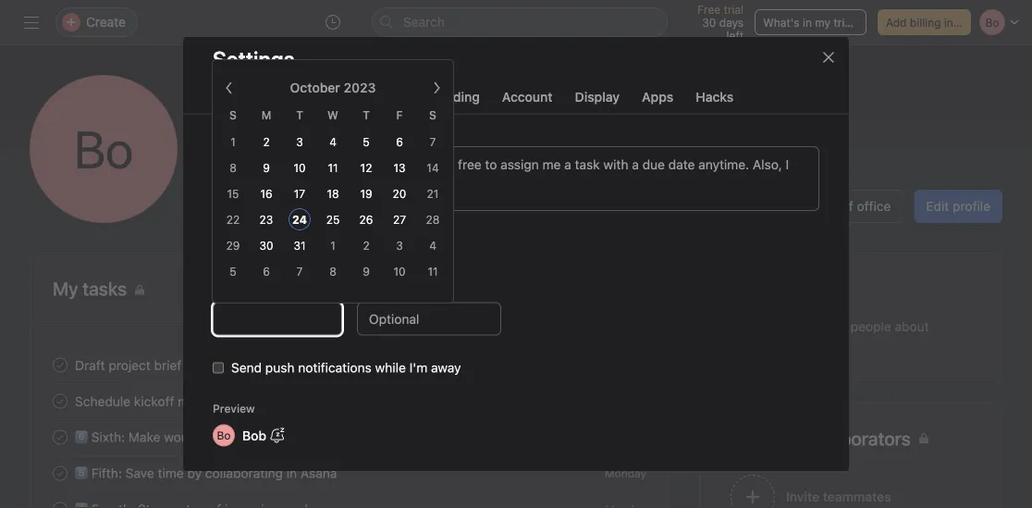 Task type: vqa. For each thing, say whether or not it's contained in the screenshot.
cancel button
no



Task type: locate. For each thing, give the bounding box(es) containing it.
1 day from the left
[[240, 280, 259, 293]]

what's
[[764, 16, 800, 29]]

search button
[[372, 7, 668, 37]]

time
[[307, 161, 333, 176], [158, 465, 184, 481]]

0 vertical spatial office
[[857, 199, 892, 214]]

5 up 12
[[363, 136, 370, 149]]

0 vertical spatial completed checkbox
[[49, 354, 71, 376]]

Completed checkbox
[[49, 462, 71, 484], [49, 498, 71, 508]]

1 horizontal spatial time
[[307, 161, 333, 176]]

1 horizontal spatial 2
[[363, 239, 370, 252]]

s down email forwarding
[[429, 108, 437, 121]]

1 vertical spatial 10
[[394, 265, 406, 278]]

5 up first day
[[230, 265, 237, 278]]

1 completed checkbox from the top
[[49, 354, 71, 376]]

17
[[294, 187, 306, 200]]

9
[[263, 161, 270, 174], [363, 265, 370, 278]]

1 horizontal spatial day
[[383, 280, 402, 293]]

1 vertical spatial time
[[158, 465, 184, 481]]

8
[[230, 161, 237, 174], [330, 265, 337, 278]]

0 horizontal spatial office
[[304, 241, 339, 256]]

kickoff
[[134, 394, 174, 409]]

email forwarding
[[375, 89, 480, 104]]

2 s from the left
[[429, 108, 437, 121]]

t down 2023
[[363, 108, 370, 121]]

notifications
[[298, 360, 372, 375]]

I usually work from 9am-5pm PST. Feel free to assign me a task with a due date anytime. Also, I love dogs! text field
[[213, 146, 820, 211]]

None text field
[[213, 302, 342, 335]]

1 t from the left
[[296, 108, 303, 121]]

monday
[[605, 467, 647, 480]]

8 down 25
[[330, 265, 337, 278]]

1 left me
[[231, 136, 236, 149]]

0 horizontal spatial 11
[[328, 161, 338, 174]]

yourself.
[[723, 339, 774, 354]]

monday button
[[605, 467, 647, 480]]

10 up the last day
[[394, 265, 406, 278]]

1 horizontal spatial s
[[429, 108, 437, 121]]

0 horizontal spatial out
[[266, 241, 285, 256]]

1 vertical spatial 1
[[331, 239, 336, 252]]

1 horizontal spatial set
[[795, 199, 815, 214]]

5️⃣ fifth: save time by collaborating in asana
[[75, 465, 337, 481]]

1 vertical spatial 5
[[230, 265, 237, 278]]

completed checkbox left schedule
[[49, 390, 71, 412]]

1 completed image from the top
[[49, 354, 71, 376]]

9 left local
[[263, 161, 270, 174]]

t down notifications
[[296, 108, 303, 121]]

1 horizontal spatial set out of office
[[795, 199, 892, 214]]

completed image
[[49, 354, 71, 376], [49, 426, 71, 448], [49, 462, 71, 484], [49, 498, 71, 508]]

0 horizontal spatial 5
[[230, 265, 237, 278]]

0 horizontal spatial 1
[[231, 136, 236, 149]]

1 down 25
[[331, 239, 336, 252]]

1 horizontal spatial 11
[[428, 265, 438, 278]]

1 vertical spatial office
[[304, 241, 339, 256]]

display button
[[575, 89, 620, 113]]

Optional text field
[[357, 302, 502, 335]]

1 horizontal spatial out
[[819, 199, 838, 214]]

4 down 28 at left
[[430, 239, 437, 252]]

out
[[819, 199, 838, 214], [266, 241, 285, 256]]

account button
[[502, 89, 553, 113]]

7 up 14
[[430, 136, 436, 149]]

completed checkbox left 6️⃣
[[49, 426, 71, 448]]

0 horizontal spatial time
[[158, 465, 184, 481]]

while
[[375, 360, 406, 375]]

0 horizontal spatial 9
[[263, 161, 270, 174]]

day right first at the left of the page
[[240, 280, 259, 293]]

0 horizontal spatial set out of office
[[242, 241, 339, 256]]

1 horizontal spatial 4
[[430, 239, 437, 252]]

push
[[265, 360, 295, 375]]

profile
[[213, 89, 252, 104]]

office
[[857, 199, 892, 214], [304, 241, 339, 256]]

1 vertical spatial set
[[242, 241, 262, 256]]

make
[[129, 429, 161, 444]]

0 vertical spatial 8
[[230, 161, 237, 174]]

1 horizontal spatial t
[[363, 108, 370, 121]]

0 vertical spatial set out of office
[[795, 199, 892, 214]]

0 horizontal spatial day
[[240, 280, 259, 293]]

14
[[427, 161, 439, 174]]

invite
[[213, 471, 242, 484]]

day for first day
[[240, 280, 259, 293]]

time up 18
[[307, 161, 333, 176]]

3 up local
[[296, 136, 303, 149]]

my tasks
[[53, 278, 127, 299]]

7 down 31 on the top
[[297, 265, 303, 278]]

4 down w on the left top of page
[[330, 136, 337, 149]]

add billing info button
[[878, 9, 972, 35]]

0 horizontal spatial 2
[[263, 136, 270, 149]]

2 vertical spatial completed checkbox
[[49, 426, 71, 448]]

i'm
[[410, 360, 428, 375]]

fifth:
[[91, 465, 122, 481]]

0 vertical spatial bo
[[74, 118, 133, 180]]

20
[[393, 187, 407, 200]]

2 down m
[[263, 136, 270, 149]]

Completed checkbox
[[49, 354, 71, 376], [49, 390, 71, 412], [49, 426, 71, 448]]

0 horizontal spatial 6
[[263, 265, 270, 278]]

profile
[[953, 199, 991, 214]]

set
[[795, 199, 815, 214], [242, 241, 262, 256]]

0 vertical spatial of
[[842, 199, 854, 214]]

1 vertical spatial 9
[[363, 265, 370, 278]]

1 vertical spatial 3
[[396, 239, 403, 252]]

0 vertical spatial time
[[307, 161, 333, 176]]

0 vertical spatial 4
[[330, 136, 337, 149]]

6
[[396, 136, 403, 149], [263, 265, 270, 278]]

0 vertical spatial 7
[[430, 136, 436, 149]]

local
[[275, 161, 303, 176]]

2 completed checkbox from the top
[[49, 390, 71, 412]]

9 up last
[[363, 265, 370, 278]]

completed checkbox for schedule
[[49, 390, 71, 412]]

16
[[260, 187, 273, 200]]

edit profile button
[[915, 190, 1003, 223]]

hacks button
[[696, 89, 734, 113]]

completed checkbox left draft
[[49, 354, 71, 376]]

4
[[330, 136, 337, 149], [430, 239, 437, 252]]

1 vertical spatial completed checkbox
[[49, 498, 71, 508]]

1 horizontal spatial of
[[842, 199, 854, 214]]

1 horizontal spatial office
[[857, 199, 892, 214]]

1 horizontal spatial 5
[[363, 136, 370, 149]]

1 vertical spatial completed checkbox
[[49, 390, 71, 412]]

1 horizontal spatial 30
[[703, 16, 717, 29]]

10 up 17
[[294, 161, 306, 174]]

preview
[[213, 402, 255, 415]]

close image
[[822, 50, 837, 65]]

0 vertical spatial 6
[[396, 136, 403, 149]]

0 vertical spatial 30
[[703, 16, 717, 29]]

of left edit
[[842, 199, 854, 214]]

1 horizontal spatial 3
[[396, 239, 403, 252]]

0 horizontal spatial set
[[242, 241, 262, 256]]

5️⃣
[[75, 465, 88, 481]]

type
[[245, 471, 269, 484]]

office down 25
[[304, 241, 339, 256]]

0 vertical spatial completed checkbox
[[49, 462, 71, 484]]

0 horizontal spatial bo
[[74, 118, 133, 180]]

of down the 24 on the left of the page
[[289, 241, 301, 256]]

office left edit
[[857, 199, 892, 214]]

1 s from the left
[[230, 108, 237, 121]]

1 vertical spatial set out of office
[[242, 241, 339, 256]]

of
[[842, 199, 854, 214], [289, 241, 301, 256]]

2 down 26
[[363, 239, 370, 252]]

edit profile
[[927, 199, 991, 214]]

2:29pm local time
[[226, 161, 333, 176]]

0 vertical spatial 9
[[263, 161, 270, 174]]

t
[[296, 108, 303, 121], [363, 108, 370, 121]]

1 vertical spatial 4
[[430, 239, 437, 252]]

0 vertical spatial bob
[[207, 117, 258, 152]]

1 horizontal spatial 7
[[430, 136, 436, 149]]

f
[[397, 108, 403, 121]]

0 vertical spatial in
[[803, 16, 813, 29]]

4 completed image from the top
[[49, 498, 71, 508]]

1 vertical spatial of
[[289, 241, 301, 256]]

first day
[[213, 280, 259, 293]]

1 vertical spatial 2
[[363, 239, 370, 252]]

notifications
[[275, 89, 353, 104]]

trial
[[724, 3, 744, 16]]

0 horizontal spatial s
[[230, 108, 237, 121]]

this
[[750, 319, 771, 334]]

10
[[294, 161, 306, 174], [394, 265, 406, 278]]

0 horizontal spatial 4
[[330, 136, 337, 149]]

bob down profile button
[[207, 117, 258, 152]]

bob down preview
[[242, 428, 267, 443]]

m
[[262, 108, 271, 121]]

1 horizontal spatial 8
[[330, 265, 337, 278]]

21
[[427, 187, 439, 200]]

11 up optional text box
[[428, 265, 438, 278]]

11
[[328, 161, 338, 174], [428, 265, 438, 278]]

1 horizontal spatial in
[[803, 16, 813, 29]]

0 horizontal spatial 10
[[294, 161, 306, 174]]

last
[[357, 280, 380, 293]]

0 horizontal spatial t
[[296, 108, 303, 121]]

edit
[[927, 199, 950, 214]]

7
[[430, 136, 436, 149], [297, 265, 303, 278]]

3 completed image from the top
[[49, 462, 71, 484]]

days
[[720, 16, 744, 29]]

completed image
[[49, 390, 71, 412]]

0 vertical spatial set
[[795, 199, 815, 214]]

in left asana
[[287, 465, 297, 481]]

apps
[[642, 89, 674, 104]]

0 vertical spatial out
[[819, 199, 838, 214]]

collaborating
[[205, 465, 283, 481]]

use this space to tell people about yourself.
[[723, 319, 930, 354]]

0 horizontal spatial 7
[[297, 265, 303, 278]]

15
[[227, 187, 239, 200]]

11 up 18
[[328, 161, 338, 174]]

set out of office button
[[783, 190, 904, 223]]

2 day from the left
[[383, 280, 402, 293]]

save
[[126, 465, 154, 481]]

0 horizontal spatial 8
[[230, 161, 237, 174]]

26
[[360, 213, 373, 226]]

send
[[231, 360, 262, 375]]

set out of office switch
[[213, 242, 235, 255]]

s up about
[[230, 108, 237, 121]]

0 vertical spatial 1
[[231, 136, 236, 149]]

0 horizontal spatial in
[[287, 465, 297, 481]]

1 vertical spatial 6
[[263, 265, 270, 278]]

set out of office
[[795, 199, 892, 214], [242, 241, 339, 256]]

28
[[426, 213, 440, 226]]

0 vertical spatial 5
[[363, 136, 370, 149]]

day for last day
[[383, 280, 402, 293]]

3 down 27
[[396, 239, 403, 252]]

1 completed checkbox from the top
[[49, 462, 71, 484]]

time left by
[[158, 465, 184, 481]]

1 vertical spatial bo
[[217, 429, 231, 442]]

in left my
[[803, 16, 813, 29]]

30 left "days"
[[703, 16, 717, 29]]

1 horizontal spatial bo
[[217, 429, 231, 442]]

0 vertical spatial 3
[[296, 136, 303, 149]]

1 horizontal spatial 6
[[396, 136, 403, 149]]

2 completed image from the top
[[49, 426, 71, 448]]

0 horizontal spatial of
[[289, 241, 301, 256]]

30 down 23
[[260, 239, 274, 252]]

8 up 15
[[230, 161, 237, 174]]

day
[[240, 280, 259, 293], [383, 280, 402, 293]]

1 vertical spatial 30
[[260, 239, 274, 252]]

of inside button
[[842, 199, 854, 214]]

3 completed checkbox from the top
[[49, 426, 71, 448]]

use
[[723, 319, 746, 334]]

schedule
[[75, 394, 131, 409]]

day right last
[[383, 280, 402, 293]]



Task type: describe. For each thing, give the bounding box(es) containing it.
to
[[814, 319, 826, 334]]

search list box
[[372, 7, 668, 37]]

1 vertical spatial 8
[[330, 265, 337, 278]]

0 horizontal spatial 3
[[296, 136, 303, 149]]

2 completed checkbox from the top
[[49, 498, 71, 508]]

29
[[226, 239, 240, 252]]

draft project brief
[[75, 357, 182, 373]]

about me
[[213, 124, 265, 137]]

out inside set out of office button
[[819, 199, 838, 214]]

1 vertical spatial 11
[[428, 265, 438, 278]]

first
[[213, 280, 237, 293]]

24
[[292, 213, 307, 226]]

0 vertical spatial 11
[[328, 161, 338, 174]]

free trial 30 days left
[[698, 3, 744, 42]]

set inside button
[[795, 199, 815, 214]]

completed checkbox for 6️⃣
[[49, 426, 71, 448]]

tell
[[830, 319, 848, 334]]

sixth:
[[91, 429, 125, 444]]

27
[[393, 213, 406, 226]]

office inside button
[[857, 199, 892, 214]]

1 horizontal spatial 9
[[363, 265, 370, 278]]

forwarding
[[411, 89, 480, 104]]

0 vertical spatial 10
[[294, 161, 306, 174]]

about
[[895, 319, 930, 334]]

completed checkbox for draft
[[49, 354, 71, 376]]

my
[[816, 16, 831, 29]]

23
[[260, 213, 273, 226]]

0 vertical spatial 2
[[263, 136, 270, 149]]

last day
[[357, 280, 402, 293]]

1 horizontal spatial 1
[[331, 239, 336, 252]]

october 2023 button
[[278, 71, 407, 105]]

project
[[109, 357, 151, 373]]

email
[[375, 89, 408, 104]]

2 t from the left
[[363, 108, 370, 121]]

1 vertical spatial out
[[266, 241, 285, 256]]

search
[[403, 14, 445, 30]]

1 vertical spatial 7
[[297, 265, 303, 278]]

people
[[851, 319, 892, 334]]

Send push notifications while I'm away checkbox
[[213, 362, 224, 373]]

6️⃣ sixth: make work manageable
[[75, 429, 269, 444]]

b0bth3builder2k23@gmail.com link
[[363, 158, 551, 179]]

what's in my trial? button
[[755, 9, 867, 35]]

b0bth3builder2k23@gmail.com
[[363, 161, 551, 176]]

send push notifications while i'm away
[[231, 360, 461, 375]]

1 vertical spatial in
[[287, 465, 297, 481]]

0 horizontal spatial 30
[[260, 239, 274, 252]]

w
[[328, 108, 339, 121]]

next month image
[[429, 81, 444, 95]]

2:29pm
[[226, 161, 272, 176]]

email forwarding button
[[375, 89, 480, 113]]

october
[[290, 80, 340, 95]]

schedule kickoff meeting
[[75, 394, 226, 409]]

22
[[227, 213, 240, 226]]

12
[[361, 161, 372, 174]]

account
[[502, 89, 553, 104]]

completed image for 6️⃣
[[49, 426, 71, 448]]

me
[[248, 124, 265, 137]]

previous month image
[[222, 81, 237, 95]]

6️⃣
[[75, 429, 88, 444]]

meeting
[[178, 394, 226, 409]]

19
[[360, 187, 373, 200]]

1 vertical spatial bob
[[242, 428, 267, 443]]

invite type
[[213, 471, 269, 484]]

settings
[[213, 46, 295, 72]]

trial?
[[834, 16, 860, 29]]

brief
[[154, 357, 182, 373]]

free
[[698, 3, 721, 16]]

2023
[[344, 80, 376, 95]]

profile button
[[213, 89, 252, 113]]

13
[[394, 161, 406, 174]]

add billing info
[[887, 16, 964, 29]]

info
[[945, 16, 964, 29]]

18
[[327, 187, 339, 200]]

october 2023
[[290, 80, 376, 95]]

31
[[294, 239, 306, 252]]

about
[[213, 124, 245, 137]]

set out of office inside button
[[795, 199, 892, 214]]

30 inside free trial 30 days left
[[703, 16, 717, 29]]

hacks
[[696, 89, 734, 104]]

completed image for 5️⃣
[[49, 462, 71, 484]]

work
[[164, 429, 193, 444]]

frequent collaborators
[[723, 428, 911, 449]]

what's in my trial?
[[764, 16, 860, 29]]

add
[[887, 16, 907, 29]]

left
[[727, 29, 744, 42]]

apps button
[[642, 89, 674, 113]]

asana
[[301, 465, 337, 481]]

away
[[431, 360, 461, 375]]

completed image for draft
[[49, 354, 71, 376]]

billing
[[910, 16, 942, 29]]

in inside button
[[803, 16, 813, 29]]

by
[[187, 465, 202, 481]]

manageable
[[196, 429, 269, 444]]

draft
[[75, 357, 105, 373]]

1 horizontal spatial 10
[[394, 265, 406, 278]]

space
[[775, 319, 811, 334]]



